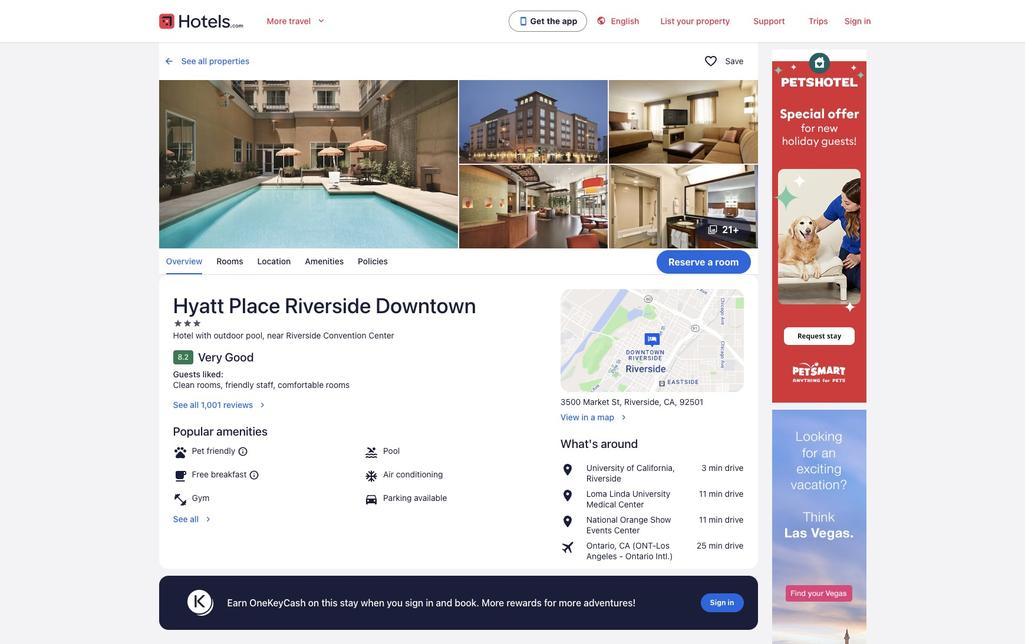 Task type: describe. For each thing, give the bounding box(es) containing it.
11 for loma linda university medical center
[[699, 489, 706, 499]]

hyatt place riverside downtown
[[173, 293, 476, 318]]

see for see all 1,001 reviews
[[173, 400, 188, 410]]

very good
[[198, 351, 254, 364]]

staff,
[[256, 380, 275, 390]]

center for loma
[[618, 500, 644, 510]]

ontario, ca (ont-los angeles - ontario intl.)
[[586, 541, 673, 562]]

near
[[267, 331, 284, 341]]

what's
[[560, 437, 598, 451]]

for
[[544, 598, 556, 609]]

trips link
[[797, 9, 840, 33]]

hotels logo image
[[159, 12, 243, 31]]

save
[[725, 56, 744, 66]]

the
[[547, 16, 560, 26]]

loma
[[586, 489, 607, 499]]

view
[[560, 412, 579, 423]]

downtown
[[375, 293, 476, 318]]

list containing overview
[[159, 249, 758, 275]]

book.
[[455, 598, 479, 609]]

of
[[627, 463, 634, 473]]

events
[[586, 526, 612, 536]]

get
[[530, 16, 545, 26]]

english button
[[587, 9, 649, 33]]

overview
[[166, 256, 202, 266]]

parking
[[383, 493, 412, 503]]

leading image
[[708, 225, 717, 235]]

angeles
[[586, 552, 617, 562]]

25
[[697, 541, 706, 551]]

1 xsmall image from the left
[[173, 319, 182, 328]]

reserve a room button
[[657, 250, 751, 274]]

location
[[257, 256, 291, 266]]

guests liked: clean rooms, friendly staff, comfortable rooms
[[173, 369, 350, 390]]

in left and on the left bottom of the page
[[426, 598, 434, 609]]

a inside reserve a room button
[[707, 257, 713, 267]]

see all 1,001 reviews button
[[173, 395, 546, 411]]

see all properties link
[[164, 56, 697, 67]]

place
[[229, 293, 280, 318]]

sign for sign in link
[[710, 599, 726, 608]]

see all 1,001 reviews
[[173, 400, 253, 410]]

get the app link
[[508, 11, 587, 32]]

11 for national orange show events center
[[699, 515, 706, 525]]

you
[[387, 598, 403, 609]]

reviews
[[223, 400, 253, 410]]

see all button
[[173, 507, 546, 525]]

this
[[321, 598, 338, 609]]

pet friendly
[[192, 446, 235, 456]]

medium image for see all button
[[203, 515, 213, 524]]

popular
[[173, 425, 214, 438]]

rewards
[[506, 598, 542, 609]]

app
[[562, 16, 577, 26]]

pet
[[192, 446, 204, 456]]

parking available
[[383, 493, 447, 503]]

in for sign in link
[[728, 599, 734, 608]]

room
[[715, 257, 739, 267]]

3 min drive
[[701, 463, 744, 473]]

more
[[559, 598, 581, 609]]

drive for ontario, ca (ont-los angeles - ontario intl.)
[[725, 541, 744, 551]]

air
[[383, 470, 394, 480]]

sign for sign in dropdown button
[[845, 16, 862, 26]]

california,
[[636, 463, 675, 473]]

in for sign in dropdown button
[[864, 16, 871, 26]]

0 vertical spatial center
[[369, 331, 394, 341]]

medium image
[[258, 401, 267, 410]]

riverside,
[[624, 397, 661, 407]]

a inside view in a map button
[[591, 412, 595, 423]]

sign
[[405, 598, 423, 609]]

airport image
[[560, 541, 582, 555]]

in for view in a map button
[[581, 412, 588, 423]]

rooms
[[326, 380, 350, 390]]

pool,
[[246, 331, 265, 341]]

pet friendly button
[[192, 446, 248, 458]]

1,001
[[201, 400, 221, 410]]

3
[[701, 463, 706, 473]]

when
[[361, 598, 384, 609]]

ca
[[619, 541, 630, 551]]

all for properties
[[198, 56, 207, 66]]

11 min drive for show
[[699, 515, 744, 525]]

los
[[656, 541, 670, 551]]

hotel
[[173, 331, 193, 341]]

xsmall image
[[182, 319, 192, 328]]

popular location image for university
[[560, 463, 582, 477]]

on
[[308, 598, 319, 609]]

amenities
[[305, 256, 344, 266]]

hyatt
[[173, 293, 224, 318]]

8.2
[[178, 353, 189, 362]]

popular location image for loma
[[560, 489, 582, 503]]

around
[[601, 437, 638, 451]]

11 min drive for university
[[699, 489, 744, 499]]

gym
[[192, 493, 209, 503]]

3500 market st, riverside, ca, 92501
[[560, 397, 703, 407]]

support
[[754, 16, 785, 26]]

see for see all
[[173, 514, 188, 524]]

get the app
[[530, 16, 577, 26]]

friendly inside button
[[207, 446, 235, 456]]

properties
[[209, 56, 249, 66]]

available
[[414, 493, 447, 503]]

1 vertical spatial riverside
[[286, 331, 321, 341]]

sign in for sign in dropdown button
[[845, 16, 871, 26]]



Task type: vqa. For each thing, say whether or not it's contained in the screenshot.
the min for Loma Linda University Medical Center
yes



Task type: locate. For each thing, give the bounding box(es) containing it.
11 down '3'
[[699, 489, 706, 499]]

center up orange at right
[[618, 500, 644, 510]]

orange
[[620, 515, 648, 525]]

drive right 25
[[725, 541, 744, 551]]

ontario,
[[586, 541, 617, 551]]

1 vertical spatial medium image
[[203, 515, 213, 524]]

earn
[[227, 598, 247, 609]]

amenities link
[[305, 249, 344, 275]]

suite, 1 bedroom | living area | 42-inch flat-screen tv with satellite channels, tv, pay movies image
[[609, 80, 758, 164]]

0 vertical spatial list
[[159, 249, 758, 275]]

21+
[[722, 225, 739, 235]]

list
[[159, 249, 758, 275], [560, 463, 744, 562]]

combined shower/tub, designer toiletries, hair dryer, towels image
[[609, 165, 758, 249]]

medium image
[[619, 413, 628, 423], [203, 515, 213, 524]]

in inside button
[[581, 412, 588, 423]]

travel
[[289, 16, 311, 26]]

in right "trips"
[[864, 16, 871, 26]]

1 horizontal spatial medium image
[[619, 413, 628, 423]]

theme default image
[[249, 470, 260, 481]]

friendly inside guests liked: clean rooms, friendly staff, comfortable rooms
[[225, 380, 254, 390]]

popular location image
[[560, 515, 582, 529]]

(ont-
[[632, 541, 656, 551]]

92501
[[679, 397, 703, 407]]

sign inside dropdown button
[[845, 16, 862, 26]]

2 vertical spatial riverside
[[586, 474, 621, 484]]

university of california, riverside
[[586, 463, 675, 484]]

policies link
[[358, 249, 388, 275]]

center right convention on the bottom
[[369, 331, 394, 341]]

min right 25
[[709, 541, 722, 551]]

and
[[436, 598, 452, 609]]

map
[[597, 412, 614, 423]]

riverside right the near
[[286, 331, 321, 341]]

xsmall image up hotel
[[173, 319, 182, 328]]

friendly up reviews
[[225, 380, 254, 390]]

directional image
[[164, 56, 174, 67]]

all left properties
[[198, 56, 207, 66]]

hotel with outdoor pool, near riverside convention center
[[173, 331, 394, 341]]

medium image inside see all button
[[203, 515, 213, 524]]

min up 25 min drive
[[709, 515, 722, 525]]

0 vertical spatial a
[[707, 257, 713, 267]]

0 horizontal spatial sign
[[710, 599, 726, 608]]

a left map
[[591, 412, 595, 423]]

download the app button image
[[518, 17, 528, 26]]

more left travel
[[267, 16, 287, 26]]

2 drive from the top
[[725, 489, 744, 499]]

location link
[[257, 249, 291, 275]]

ca,
[[664, 397, 677, 407]]

2 xsmall image from the left
[[192, 319, 201, 328]]

clean
[[173, 380, 195, 390]]

drive right '3'
[[725, 463, 744, 473]]

riverside inside university of california, riverside
[[586, 474, 621, 484]]

english
[[611, 16, 639, 26]]

0 vertical spatial university
[[586, 463, 624, 473]]

market
[[583, 397, 609, 407]]

4 min from the top
[[709, 541, 722, 551]]

see
[[181, 56, 196, 66], [173, 400, 188, 410], [173, 514, 188, 524]]

trips
[[809, 16, 828, 26]]

riverside up convention on the bottom
[[285, 293, 371, 318]]

0 vertical spatial more
[[267, 16, 287, 26]]

center for national
[[614, 526, 640, 536]]

university inside loma linda university medical center
[[632, 489, 670, 499]]

list
[[660, 16, 675, 26]]

popular location image left loma
[[560, 489, 582, 503]]

0 horizontal spatial medium image
[[203, 515, 213, 524]]

min for loma linda university medical center
[[709, 489, 722, 499]]

pool
[[383, 446, 400, 456]]

exterior image
[[459, 80, 608, 164]]

1 popular location image from the top
[[560, 463, 582, 477]]

2 popular location image from the top
[[560, 489, 582, 503]]

center
[[369, 331, 394, 341], [618, 500, 644, 510], [614, 526, 640, 536]]

what's around
[[560, 437, 638, 451]]

0 vertical spatial medium image
[[619, 413, 628, 423]]

convention
[[323, 331, 366, 341]]

1 vertical spatial all
[[190, 400, 199, 410]]

1 vertical spatial list
[[560, 463, 744, 562]]

linda
[[609, 489, 630, 499]]

0 horizontal spatial more
[[267, 16, 287, 26]]

1 min from the top
[[709, 463, 722, 473]]

0 horizontal spatial sign in
[[710, 599, 734, 608]]

theme default image
[[238, 447, 248, 457]]

in right view
[[581, 412, 588, 423]]

reserve
[[668, 257, 705, 267]]

1 vertical spatial a
[[591, 412, 595, 423]]

all down gym
[[190, 514, 199, 524]]

1 vertical spatial popular location image
[[560, 489, 582, 503]]

riverside up loma
[[586, 474, 621, 484]]

1 vertical spatial see
[[173, 400, 188, 410]]

sign in right "trips"
[[845, 16, 871, 26]]

rooms
[[217, 256, 243, 266]]

0 horizontal spatial a
[[591, 412, 595, 423]]

more right book. on the left bottom of the page
[[482, 598, 504, 609]]

1 horizontal spatial university
[[632, 489, 670, 499]]

all for 1,001
[[190, 400, 199, 410]]

4 drive from the top
[[725, 541, 744, 551]]

2 vertical spatial center
[[614, 526, 640, 536]]

0 vertical spatial see
[[181, 56, 196, 66]]

university inside university of california, riverside
[[586, 463, 624, 473]]

view in a map button
[[560, 408, 744, 423]]

lobby image
[[459, 165, 608, 249]]

2 vertical spatial all
[[190, 514, 199, 524]]

2 min from the top
[[709, 489, 722, 499]]

0 vertical spatial sign in
[[845, 16, 871, 26]]

loma linda university medical center
[[586, 489, 670, 510]]

outdoor
[[214, 331, 244, 341]]

1 vertical spatial university
[[632, 489, 670, 499]]

drive for national orange show events center
[[725, 515, 744, 525]]

xsmall image
[[173, 319, 182, 328], [192, 319, 201, 328]]

air conditioning
[[383, 470, 443, 480]]

see for see all properties
[[181, 56, 196, 66]]

1 vertical spatial friendly
[[207, 446, 235, 456]]

1 11 min drive from the top
[[699, 489, 744, 499]]

1 horizontal spatial sign
[[845, 16, 862, 26]]

min right '3'
[[709, 463, 722, 473]]

university down "california,"
[[632, 489, 670, 499]]

11 up 25
[[699, 515, 706, 525]]

medium image inside view in a map button
[[619, 413, 628, 423]]

map image
[[560, 289, 744, 392]]

3500
[[560, 397, 581, 407]]

show
[[650, 515, 671, 525]]

0 vertical spatial sign
[[845, 16, 862, 26]]

2 11 from the top
[[699, 515, 706, 525]]

11 min drive
[[699, 489, 744, 499], [699, 515, 744, 525]]

1 vertical spatial more
[[482, 598, 504, 609]]

property
[[696, 16, 730, 26]]

policies
[[358, 256, 388, 266]]

min for university of california, riverside
[[709, 463, 722, 473]]

center down orange at right
[[614, 526, 640, 536]]

drive for university of california, riverside
[[725, 463, 744, 473]]

with
[[196, 331, 211, 341]]

min for national orange show events center
[[709, 515, 722, 525]]

medium image right see all
[[203, 515, 213, 524]]

guests
[[173, 369, 200, 379]]

2 vertical spatial see
[[173, 514, 188, 524]]

medium image down st,
[[619, 413, 628, 423]]

3 min from the top
[[709, 515, 722, 525]]

friendly down popular amenities
[[207, 446, 235, 456]]

st,
[[612, 397, 622, 407]]

list your property link
[[649, 9, 742, 33]]

0 vertical spatial riverside
[[285, 293, 371, 318]]

0 horizontal spatial university
[[586, 463, 624, 473]]

min down "3 min drive"
[[709, 489, 722, 499]]

0 vertical spatial 11
[[699, 489, 706, 499]]

more inside dropdown button
[[267, 16, 287, 26]]

1 horizontal spatial xsmall image
[[192, 319, 201, 328]]

0 vertical spatial 11 min drive
[[699, 489, 744, 499]]

2 11 min drive from the top
[[699, 515, 744, 525]]

comfortable
[[278, 380, 324, 390]]

sign in inside sign in link
[[710, 599, 734, 608]]

university down what's around
[[586, 463, 624, 473]]

sign in button
[[840, 9, 876, 33]]

sign right "trips"
[[845, 16, 862, 26]]

a left room
[[707, 257, 713, 267]]

1 vertical spatial center
[[618, 500, 644, 510]]

very good element
[[198, 351, 254, 365]]

-
[[619, 552, 623, 562]]

1 horizontal spatial sign in
[[845, 16, 871, 26]]

0 vertical spatial friendly
[[225, 380, 254, 390]]

1 11 from the top
[[699, 489, 706, 499]]

sign down 25 min drive
[[710, 599, 726, 608]]

popular location image down what's
[[560, 463, 582, 477]]

1 vertical spatial 11
[[699, 515, 706, 525]]

liked:
[[203, 369, 223, 379]]

sign in link
[[701, 594, 744, 613]]

all left 1,001
[[190, 400, 199, 410]]

3 drive from the top
[[725, 515, 744, 525]]

small image
[[597, 16, 606, 25]]

university
[[586, 463, 624, 473], [632, 489, 670, 499]]

11 min drive down "3 min drive"
[[699, 489, 744, 499]]

1 horizontal spatial more
[[482, 598, 504, 609]]

0 vertical spatial popular location image
[[560, 463, 582, 477]]

outdoor pool, open 10:00 am to 10:00 pm, pool umbrellas image
[[159, 80, 458, 249]]

free
[[192, 470, 209, 480]]

onekeycash
[[249, 598, 306, 609]]

sign in inside sign in dropdown button
[[845, 16, 871, 26]]

in down 25 min drive
[[728, 599, 734, 608]]

more travel button
[[257, 9, 336, 33]]

medium image for view in a map button
[[619, 413, 628, 423]]

1 vertical spatial sign
[[710, 599, 726, 608]]

11
[[699, 489, 706, 499], [699, 515, 706, 525]]

intl.)
[[656, 552, 673, 562]]

all
[[198, 56, 207, 66], [190, 400, 199, 410], [190, 514, 199, 524]]

1 horizontal spatial a
[[707, 257, 713, 267]]

medical
[[586, 500, 616, 510]]

sign
[[845, 16, 862, 26], [710, 599, 726, 608]]

center inside loma linda university medical center
[[618, 500, 644, 510]]

0 vertical spatial all
[[198, 56, 207, 66]]

very
[[198, 351, 222, 364]]

list your property
[[660, 16, 730, 26]]

sign in for sign in link
[[710, 599, 734, 608]]

center inside national orange show events center
[[614, 526, 640, 536]]

25 min drive
[[697, 541, 744, 551]]

drive up 25 min drive
[[725, 515, 744, 525]]

popular location image
[[560, 463, 582, 477], [560, 489, 582, 503]]

min for ontario, ca (ont-los angeles - ontario intl.)
[[709, 541, 722, 551]]

your
[[677, 16, 694, 26]]

drive down "3 min drive"
[[725, 489, 744, 499]]

amenities
[[216, 425, 268, 438]]

1 vertical spatial sign in
[[710, 599, 734, 608]]

drive
[[725, 463, 744, 473], [725, 489, 744, 499], [725, 515, 744, 525], [725, 541, 744, 551]]

11 min drive up 25 min drive
[[699, 515, 744, 525]]

1 vertical spatial 11 min drive
[[699, 515, 744, 525]]

Save property to a trip checkbox
[[702, 52, 721, 71]]

free breakfast button
[[192, 470, 260, 481]]

sign in down 25 min drive
[[710, 599, 734, 608]]

national orange show events center
[[586, 515, 671, 536]]

1 drive from the top
[[725, 463, 744, 473]]

national
[[586, 515, 618, 525]]

earn onekeycash on this stay when you sign in and book. more rewards for more adventures!
[[227, 598, 636, 609]]

0 horizontal spatial xsmall image
[[173, 319, 182, 328]]

list containing university of california, riverside
[[560, 463, 744, 562]]

adventures!
[[584, 598, 636, 609]]

drive for loma linda university medical center
[[725, 489, 744, 499]]

xsmall image up with
[[192, 319, 201, 328]]

support link
[[742, 9, 797, 33]]

in inside dropdown button
[[864, 16, 871, 26]]



